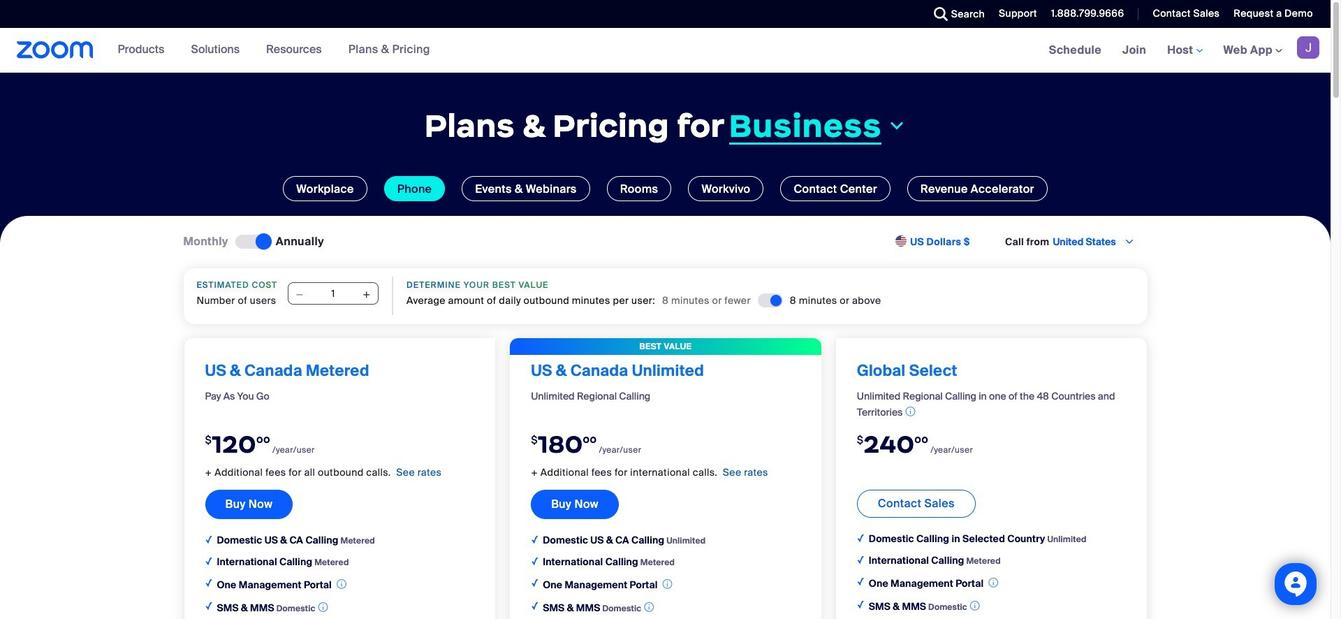 Task type: describe. For each thing, give the bounding box(es) containing it.
zoom logo image
[[17, 41, 93, 59]]

0 vertical spatial info outline image
[[337, 577, 347, 591]]

average amount of daily outbound minutes per user:8 minutes or fewer element
[[662, 293, 751, 307]]

product information navigation
[[107, 28, 441, 73]]

undefined 1 text field
[[288, 283, 379, 305]]

tabs of zoom services tab list
[[21, 176, 1310, 201]]

1 horizontal spatial info outline image
[[644, 600, 654, 614]]

number of users: 1 element
[[288, 283, 379, 306]]



Task type: locate. For each thing, give the bounding box(es) containing it.
main content
[[0, 28, 1331, 619]]

application
[[857, 389, 1126, 421], [869, 575, 1126, 591], [217, 576, 475, 592], [543, 576, 801, 592], [869, 598, 1126, 614], [217, 599, 475, 616], [543, 599, 801, 616]]

undefined 1 increase image
[[362, 288, 372, 302]]

info outline image
[[337, 577, 347, 591], [644, 600, 654, 614]]

meetings navigation
[[1039, 28, 1331, 73]]

undefined 1 decrease image
[[295, 288, 305, 302]]

down image
[[888, 118, 907, 135]]

0 horizontal spatial info outline image
[[337, 577, 347, 591]]

profile picture image
[[1298, 36, 1320, 59]]

info outline image
[[906, 404, 916, 419], [989, 576, 999, 590], [663, 577, 673, 591], [970, 599, 980, 613], [318, 600, 328, 614]]

banner
[[0, 28, 1331, 73]]

1 vertical spatial info outline image
[[644, 600, 654, 614]]

average amount of daily outbound minutes per user:8 minutes or above element
[[790, 293, 882, 307]]



Task type: vqa. For each thing, say whether or not it's contained in the screenshot.
Zoom Logo
yes



